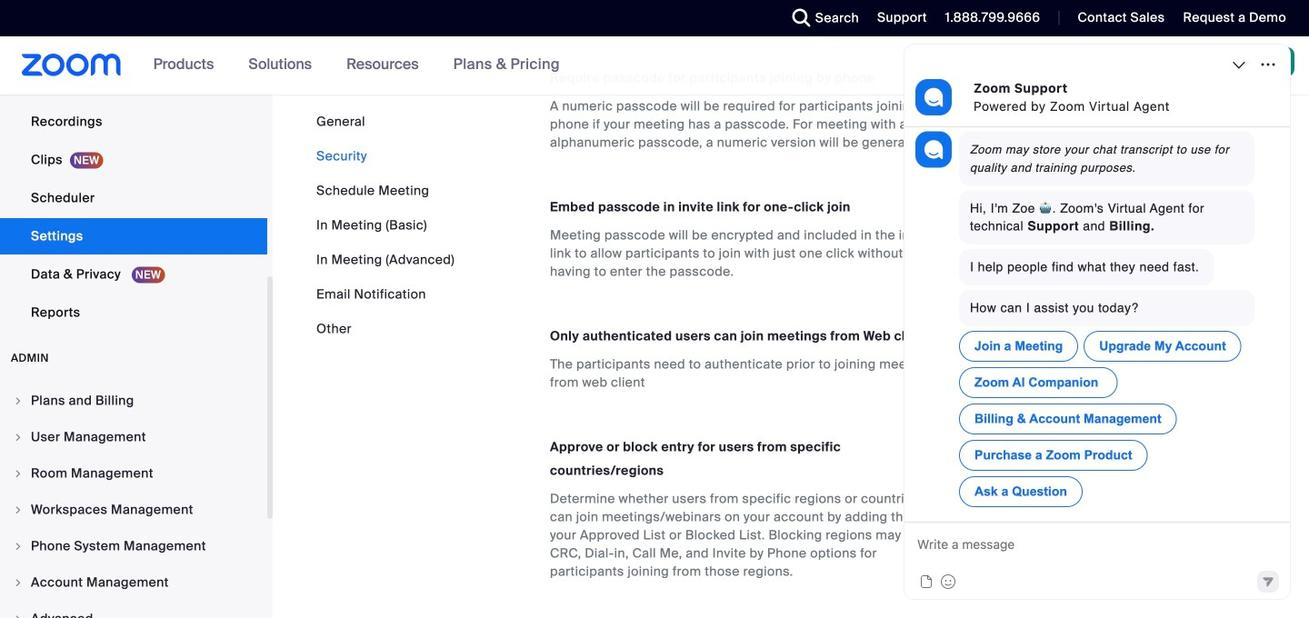 Task type: describe. For each thing, give the bounding box(es) containing it.
admin menu menu
[[0, 384, 267, 619]]

1 menu item from the top
[[0, 384, 267, 418]]

2 right image from the top
[[13, 432, 24, 443]]

side navigation navigation
[[0, 0, 273, 619]]

product information navigation
[[140, 36, 574, 95]]

personal menu menu
[[0, 0, 267, 333]]

6 menu item from the top
[[0, 566, 267, 600]]

4 right image from the top
[[13, 505, 24, 516]]

zoom logo image
[[22, 54, 122, 76]]

3 menu item from the top
[[0, 457, 267, 491]]

2 menu item from the top
[[0, 420, 267, 455]]

1 right image from the top
[[13, 396, 24, 407]]



Task type: vqa. For each thing, say whether or not it's contained in the screenshot.
right icon
yes



Task type: locate. For each thing, give the bounding box(es) containing it.
meetings navigation
[[929, 36, 1310, 96]]

menu bar
[[317, 113, 455, 338]]

right image
[[13, 396, 24, 407], [13, 432, 24, 443], [13, 469, 24, 479], [13, 505, 24, 516], [13, 541, 24, 552], [13, 578, 24, 589], [13, 614, 24, 619]]

3 right image from the top
[[13, 469, 24, 479]]

6 right image from the top
[[13, 578, 24, 589]]

7 right image from the top
[[13, 614, 24, 619]]

4 menu item from the top
[[0, 493, 267, 528]]

5 right image from the top
[[13, 541, 24, 552]]

menu item
[[0, 384, 267, 418], [0, 420, 267, 455], [0, 457, 267, 491], [0, 493, 267, 528], [0, 529, 267, 564], [0, 566, 267, 600], [0, 602, 267, 619]]

5 menu item from the top
[[0, 529, 267, 564]]

banner
[[0, 36, 1310, 96]]

7 menu item from the top
[[0, 602, 267, 619]]



